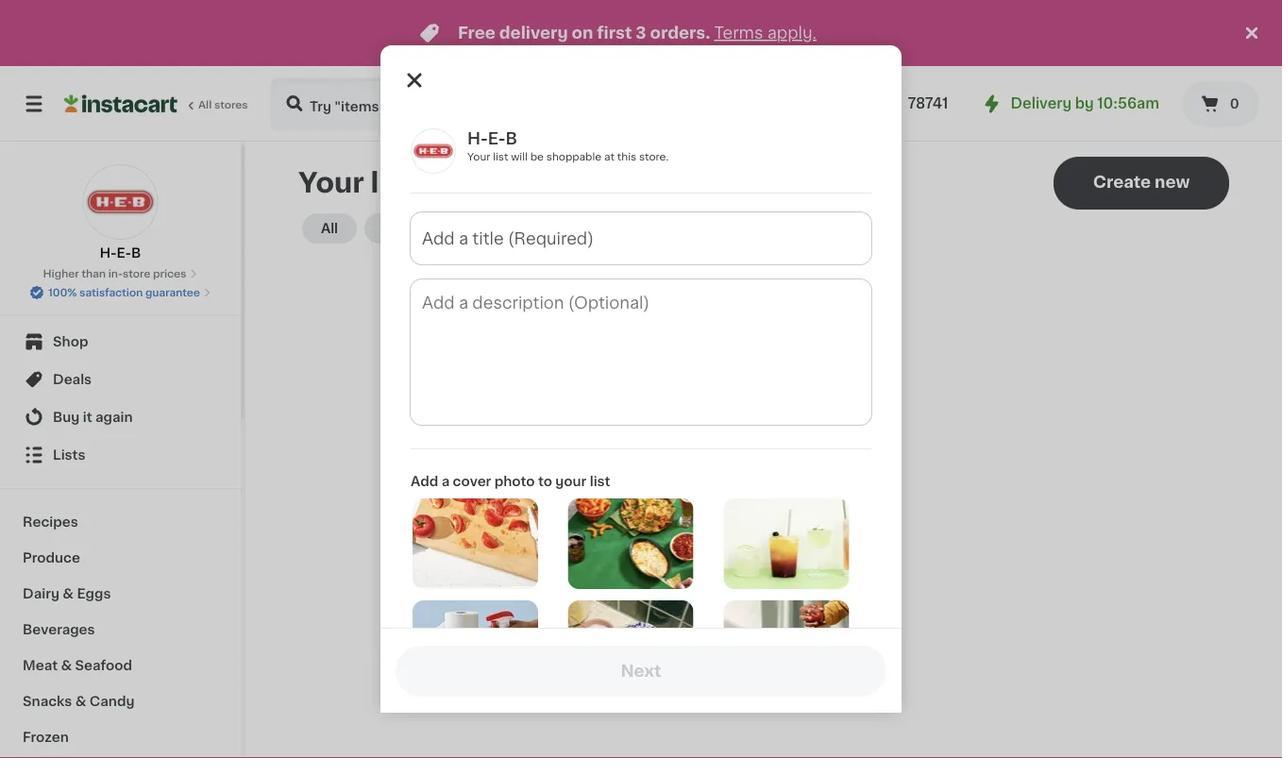 Task type: vqa. For each thing, say whether or not it's contained in the screenshot.
Buy it again
yes



Task type: describe. For each thing, give the bounding box(es) containing it.
dairy & eggs link
[[11, 576, 230, 612]]

orders.
[[650, 25, 711, 41]]

me
[[461, 222, 482, 235]]

& for meat
[[61, 659, 72, 673]]

Add a title (Required) text field
[[411, 213, 872, 265]]

by for delivery
[[1076, 97, 1094, 111]]

add a cover photo to your list
[[411, 475, 611, 488]]

buy
[[53, 411, 80, 424]]

10:56am
[[1098, 97, 1160, 111]]

in-
[[108, 269, 123, 279]]

0
[[1231, 97, 1240, 111]]

all for all
[[321, 222, 338, 235]]

78741
[[908, 97, 949, 111]]

meat & seafood link
[[11, 648, 230, 684]]

produce
[[23, 552, 80, 565]]

photo
[[495, 475, 535, 488]]

higher than in-store prices
[[43, 269, 187, 279]]

shoppable
[[547, 152, 602, 162]]

list inside h-e-b your list will be shoppable at this store.
[[493, 152, 509, 162]]

candy
[[90, 695, 135, 708]]

all stores link
[[64, 77, 249, 130]]

h-e-b
[[100, 247, 141, 260]]

higher than in-store prices link
[[43, 266, 198, 282]]

& for snacks
[[75, 695, 86, 708]]

stores
[[214, 100, 248, 110]]

will
[[511, 152, 528, 162]]

100% satisfaction guarantee button
[[29, 282, 211, 300]]

to
[[538, 475, 553, 488]]

store.
[[640, 152, 669, 162]]

h- for h-e-b
[[100, 247, 117, 260]]

deals link
[[11, 361, 230, 399]]

e- for h-e-b your list will be shoppable at this store.
[[488, 131, 506, 147]]

created by me
[[382, 222, 482, 235]]

a bulb of garlic, a bowl of salt, a bowl of pepper, a bowl of cut celery. image
[[568, 601, 694, 691]]

your lists
[[299, 170, 431, 196]]

new
[[1155, 174, 1191, 190]]

frozen
[[23, 731, 69, 744]]

lists link
[[11, 436, 230, 474]]

add
[[411, 475, 439, 488]]

created
[[382, 222, 437, 235]]

delivery by 10:56am link
[[981, 93, 1160, 115]]

none text field inside list_add_items dialog
[[411, 280, 872, 425]]

lists
[[53, 449, 85, 462]]

it
[[83, 411, 92, 424]]

meat & seafood
[[23, 659, 132, 673]]

0 horizontal spatial h-e-b logo image
[[83, 164, 158, 240]]

create a list
[[715, 520, 814, 536]]

1 horizontal spatial list
[[590, 475, 611, 488]]

b for h-e-b your list will be shoppable at this store.
[[506, 131, 518, 147]]

limited time offer region
[[0, 0, 1241, 66]]

& for dairy
[[63, 588, 74, 601]]

h-e-b logo image inside list_add_items dialog
[[411, 128, 456, 174]]

again
[[95, 411, 133, 424]]

on
[[572, 25, 594, 41]]

be
[[531, 152, 544, 162]]

h-e-b link
[[83, 164, 158, 263]]

your
[[556, 475, 587, 488]]

satisfaction
[[79, 288, 143, 298]]

0 button
[[1183, 81, 1260, 127]]

beverages link
[[11, 612, 230, 648]]



Task type: locate. For each thing, give the bounding box(es) containing it.
create for create new
[[1094, 174, 1152, 190]]

by inside button
[[440, 222, 458, 235]]

1 horizontal spatial h-e-b logo image
[[411, 128, 456, 174]]

1 horizontal spatial b
[[506, 131, 518, 147]]

h-e-b your list will be shoppable at this store.
[[468, 131, 669, 162]]

a inside dialog
[[442, 475, 450, 488]]

None search field
[[270, 77, 628, 130]]

shop link
[[11, 323, 230, 361]]

0 vertical spatial &
[[63, 588, 74, 601]]

create new button
[[1054, 157, 1230, 210]]

buy it again link
[[11, 399, 230, 436]]

1 vertical spatial h-
[[100, 247, 117, 260]]

frozen link
[[11, 720, 230, 756]]

your left will
[[468, 152, 491, 162]]

None text field
[[411, 280, 872, 425]]

a for cover
[[442, 475, 450, 488]]

h-
[[468, 131, 488, 147], [100, 247, 117, 260]]

0 vertical spatial a
[[442, 475, 450, 488]]

b up will
[[506, 131, 518, 147]]

0 vertical spatial all
[[198, 100, 212, 110]]

1 vertical spatial all
[[321, 222, 338, 235]]

than
[[82, 269, 106, 279]]

all inside "button"
[[321, 222, 338, 235]]

1 horizontal spatial your
[[468, 152, 491, 162]]

1 horizontal spatial h-
[[468, 131, 488, 147]]

recipes
[[23, 516, 78, 529]]

at
[[605, 152, 615, 162]]

1 vertical spatial create
[[715, 520, 771, 536]]

create inside button
[[1094, 174, 1152, 190]]

create a list link
[[715, 518, 814, 538]]

& left candy at the bottom left of page
[[75, 695, 86, 708]]

this
[[618, 152, 637, 162]]

shop
[[53, 335, 88, 349]]

delivery by 10:56am
[[1011, 97, 1160, 111]]

beverages
[[23, 623, 95, 637]]

prices
[[153, 269, 187, 279]]

lists
[[371, 170, 431, 196]]

create for create a list
[[715, 520, 771, 536]]

snacks & candy
[[23, 695, 135, 708]]

b for h-e-b
[[131, 247, 141, 260]]

create
[[1094, 174, 1152, 190], [715, 520, 771, 536]]

h- up me
[[468, 131, 488, 147]]

1 horizontal spatial all
[[321, 222, 338, 235]]

e- for h-e-b
[[117, 247, 131, 260]]

1 vertical spatial by
[[440, 222, 458, 235]]

apply.
[[768, 25, 817, 41]]

1 vertical spatial your
[[299, 170, 365, 196]]

2 vertical spatial list
[[789, 520, 814, 536]]

0 vertical spatial h-
[[468, 131, 488, 147]]

3
[[636, 25, 647, 41]]

a table wtih assorted snacks and drinks. image
[[568, 499, 694, 589]]

&
[[63, 588, 74, 601], [61, 659, 72, 673], [75, 695, 86, 708]]

1 vertical spatial e-
[[117, 247, 131, 260]]

1 vertical spatial &
[[61, 659, 72, 673]]

produce link
[[11, 540, 230, 576]]

0 vertical spatial your
[[468, 152, 491, 162]]

0 vertical spatial e-
[[488, 131, 506, 147]]

deals
[[53, 373, 92, 386]]

0 vertical spatial create
[[1094, 174, 1152, 190]]

recipes link
[[11, 504, 230, 540]]

an assortment of glasses increasing in height with various cocktails. image
[[724, 499, 850, 589]]

1 horizontal spatial e-
[[488, 131, 506, 147]]

0 horizontal spatial h-
[[100, 247, 117, 260]]

h-e-b logo image up created by me
[[411, 128, 456, 174]]

list
[[493, 152, 509, 162], [590, 475, 611, 488], [789, 520, 814, 536]]

100%
[[48, 288, 77, 298]]

e- inside h-e-b link
[[117, 247, 131, 260]]

guarantee
[[145, 288, 200, 298]]

snacks
[[23, 695, 72, 708]]

1 vertical spatial a
[[775, 520, 785, 536]]

your inside h-e-b your list will be shoppable at this store.
[[468, 152, 491, 162]]

higher
[[43, 269, 79, 279]]

1 horizontal spatial create
[[1094, 174, 1152, 190]]

free delivery on first 3 orders. terms apply.
[[458, 25, 817, 41]]

a person holding a tomato and a grocery bag with a baguette and vegetables. image
[[724, 601, 850, 691]]

0 horizontal spatial your
[[299, 170, 365, 196]]

instacart logo image
[[64, 93, 178, 115]]

0 horizontal spatial b
[[131, 247, 141, 260]]

a wooden cutting board and knife, and a few sliced tomatoes and two whole tomatoes. image
[[413, 499, 538, 589]]

b inside h-e-b your list will be shoppable at this store.
[[506, 131, 518, 147]]

& left eggs
[[63, 588, 74, 601]]

a
[[442, 475, 450, 488], [775, 520, 785, 536]]

all down your lists
[[321, 222, 338, 235]]

h- for h-e-b your list will be shoppable at this store.
[[468, 131, 488, 147]]

h-e-b logo image
[[411, 128, 456, 174], [83, 164, 158, 240]]

b up store
[[131, 247, 141, 260]]

create new
[[1094, 174, 1191, 190]]

0 horizontal spatial create
[[715, 520, 771, 536]]

a for list
[[775, 520, 785, 536]]

1 horizontal spatial by
[[1076, 97, 1094, 111]]

0 horizontal spatial e-
[[117, 247, 131, 260]]

1 vertical spatial list
[[590, 475, 611, 488]]

terms apply. link
[[715, 25, 817, 41]]

2 horizontal spatial list
[[789, 520, 814, 536]]

created by me button
[[365, 213, 499, 244]]

by right delivery
[[1076, 97, 1094, 111]]

first
[[597, 25, 632, 41]]

h- inside h-e-b your list will be shoppable at this store.
[[468, 131, 488, 147]]

e- inside h-e-b your list will be shoppable at this store.
[[488, 131, 506, 147]]

eggs
[[77, 588, 111, 601]]

b
[[506, 131, 518, 147], [131, 247, 141, 260]]

h-e-b logo image up 'h-e-b'
[[83, 164, 158, 240]]

78741 button
[[878, 77, 991, 130]]

store
[[123, 269, 151, 279]]

h- up higher than in-store prices
[[100, 247, 117, 260]]

all left stores
[[198, 100, 212, 110]]

a roll of paper towels, a person holding a spray bottle of blue cleaning solution, and a sponge. image
[[413, 601, 538, 691]]

by for created
[[440, 222, 458, 235]]

0 horizontal spatial a
[[442, 475, 450, 488]]

all stores
[[198, 100, 248, 110]]

0 vertical spatial by
[[1076, 97, 1094, 111]]

cover
[[453, 475, 491, 488]]

100% satisfaction guarantee
[[48, 288, 200, 298]]

all button
[[302, 213, 357, 244]]

& inside meat & seafood link
[[61, 659, 72, 673]]

0 horizontal spatial list
[[493, 152, 509, 162]]

dairy & eggs
[[23, 588, 111, 601]]

& inside dairy & eggs link
[[63, 588, 74, 601]]

your up all "button"
[[299, 170, 365, 196]]

all
[[198, 100, 212, 110], [321, 222, 338, 235]]

dairy
[[23, 588, 59, 601]]

& right meat
[[61, 659, 72, 673]]

0 horizontal spatial all
[[198, 100, 212, 110]]

by left me
[[440, 222, 458, 235]]

e-
[[488, 131, 506, 147], [117, 247, 131, 260]]

meat
[[23, 659, 58, 673]]

seafood
[[75, 659, 132, 673]]

free
[[458, 25, 496, 41]]

list_add_items dialog
[[381, 45, 902, 759]]

& inside snacks & candy link
[[75, 695, 86, 708]]

buy it again
[[53, 411, 133, 424]]

by
[[1076, 97, 1094, 111], [440, 222, 458, 235]]

snacks & candy link
[[11, 684, 230, 720]]

0 vertical spatial b
[[506, 131, 518, 147]]

0 vertical spatial list
[[493, 152, 509, 162]]

terms
[[715, 25, 764, 41]]

0 horizontal spatial by
[[440, 222, 458, 235]]

1 horizontal spatial a
[[775, 520, 785, 536]]

delivery
[[1011, 97, 1072, 111]]

1 vertical spatial b
[[131, 247, 141, 260]]

delivery
[[500, 25, 568, 41]]

2 vertical spatial &
[[75, 695, 86, 708]]

your
[[468, 152, 491, 162], [299, 170, 365, 196]]

all for all stores
[[198, 100, 212, 110]]



